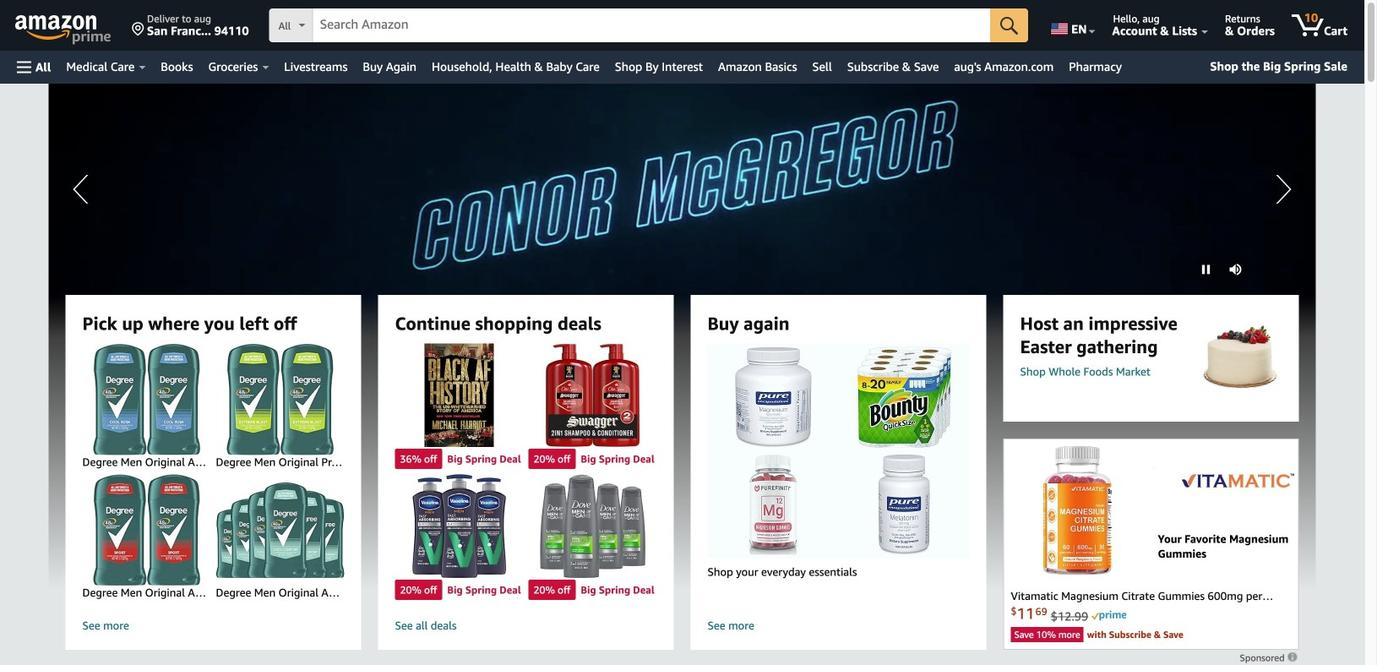 Task type: describe. For each thing, give the bounding box(es) containing it.
degree men original antiperspirant deodorant for men, pack of 2, 48-hour sweat and odor protection, cool rush 2.7 oz image
[[82, 343, 211, 455]]

pure encapsulations melatonin 0.5 mg | antioxidant supplement to support natural sleeping* | 180 capsules image
[[879, 454, 930, 555]]

black af history: the un-whitewashed story of america image
[[395, 343, 524, 447]]

purefinity magnesium gummies – 600mg magnesium citrate gummy for stress relief, cramp defense & recovery. high absorption & b image
[[748, 454, 798, 555]]

video player region
[[49, 84, 1316, 337]]

navigation navigation
[[0, 0, 1365, 84]]

dove men + care fortifying 2-in-1 shampoo and conditioner fresh and clean with caffeine 4 count for everyday care helps strengthen and nourish hair 12 oz image
[[529, 474, 657, 578]]

amazon image
[[15, 15, 97, 41]]

degree men original antiperspirant deodorant for men, pack of 6, 48-hour sweat and odor protection, cool comfort 2.7 oz image
[[216, 474, 344, 586]]

Search Amazon text field
[[313, 9, 991, 41]]

vanilla sponge cake with fresh fruit. host an impressive easter gathering. shop whole foods market. image
[[1195, 315, 1283, 402]]



Task type: locate. For each thing, give the bounding box(es) containing it.
None submit
[[991, 8, 1029, 42]]

None search field
[[269, 8, 1029, 44]]

old spice swagger 2-in-1 shampoo and conditioner set for men, cedarwood lime scent, get up to 80% fuller-looking hair, barbershop quality, 29.2 fl oz each, 2 pack image
[[529, 343, 657, 447]]

watch original movie road house with prime now on prime video. image
[[49, 84, 1316, 337]]

bounty quick size paper towels, white, 8 family rolls = 20 regular rolls image
[[858, 347, 951, 447]]

none submit inside search box
[[991, 8, 1029, 42]]

vaseline men's healing moisture hand & body lotion for dry or cracked skin fast absorbing non-greasy lotion for men 20.3 oz, pack of 3 image
[[395, 474, 524, 578]]

none search field inside navigation navigation
[[269, 8, 1029, 44]]

degree men original protection antiperspirant deodorant 48-hour sweat & odor protection extreme blast antiperspirant for... image
[[216, 343, 344, 455]]

pure encapsulations magnesium (glycinate) - supplement to support stress relief, sleep, heart health, nerves, muscles, and me image
[[735, 347, 812, 447]]

main content
[[0, 84, 1365, 665]]

degree men original antiperspirant deodorant for men, pack of 2, 48-hour sweat and odor protection, sport 2.7 oz image
[[82, 474, 211, 586]]



Task type: vqa. For each thing, say whether or not it's contained in the screenshot.
CONTACT within the For more information, contact the Louisiana Department of Revenue (
no



